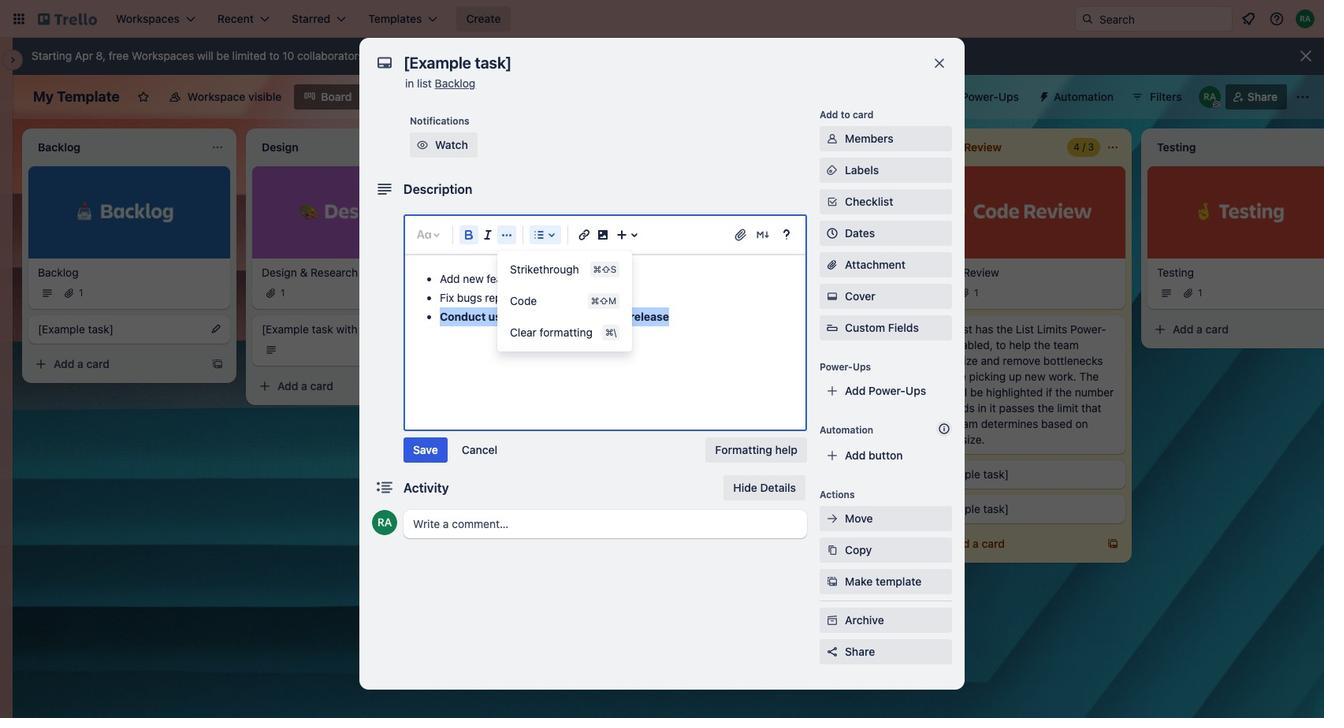 Task type: vqa. For each thing, say whether or not it's contained in the screenshot.
all
no



Task type: describe. For each thing, give the bounding box(es) containing it.
team left size.
[[934, 433, 959, 446]]

starting apr 8, free workspaces will be limited to 10 collaborators. learn more about collaborator limits
[[32, 49, 554, 62]]

this list has the list limits power- up enabled, to help the team prioritize and remove bottlenecks before picking up new work. the list will be highlighted if the number of cards in it passes the limit that the team determines based on team size. link
[[934, 321, 1117, 448]]

edit card image
[[210, 322, 222, 335]]

power-ups button
[[930, 84, 1029, 110]]

more formatting image
[[498, 226, 517, 244]]

italic ⌘i image
[[479, 226, 498, 244]]

sm image for archive
[[825, 613, 841, 629]]

add a card for rightmost create from template… image
[[502, 322, 557, 336]]

make template link
[[820, 569, 953, 595]]

1 for backlog
[[79, 287, 83, 299]]

labels
[[845, 163, 879, 177]]

members link
[[820, 126, 953, 151]]

number
[[1075, 385, 1115, 399]]

save
[[413, 443, 438, 457]]

[example for the middle the [example task] link
[[934, 467, 981, 481]]

remove
[[1003, 354, 1041, 367]]

labels link
[[820, 158, 953, 183]]

sm image for move
[[825, 511, 841, 527]]

ups inside button
[[999, 90, 1020, 103]]

cover link
[[820, 284, 953, 309]]

will inside this list has the list limits power- up enabled, to help the team prioritize and remove bottlenecks before picking up new work. the list will be highlighted if the number of cards in it passes the limit that the team determines based on team size.
[[951, 385, 968, 399]]

move
[[845, 512, 873, 525]]

cards
[[947, 401, 975, 414]]

testing link
[[1158, 265, 1325, 280]]

clear
[[510, 326, 537, 339]]

list for this
[[958, 322, 973, 336]]

0 vertical spatial share button
[[1226, 84, 1288, 110]]

visible
[[248, 90, 282, 103]]

formatting
[[716, 443, 773, 457]]

add power-ups
[[845, 384, 927, 397]]

add power-ups link
[[820, 379, 953, 404]]

custom
[[845, 321, 886, 334]]

filters button
[[1127, 84, 1187, 110]]

2 1 from the left
[[281, 287, 285, 299]]

attachment
[[845, 258, 906, 271]]

dates button
[[820, 221, 953, 246]]

1 vertical spatial share button
[[820, 640, 953, 665]]

bottlenecks
[[1044, 354, 1104, 367]]

design & research link
[[262, 265, 445, 280]]

custom fields button
[[820, 320, 953, 336]]

group inside editor toolbar toolbar
[[498, 254, 633, 349]]

picking
[[970, 370, 1006, 383]]

checklist
[[845, 195, 894, 208]]

fields
[[889, 321, 919, 334]]

Write a comment text field
[[404, 510, 808, 539]]

hide
[[734, 481, 758, 494]]

0 vertical spatial backlog link
[[435, 76, 476, 90]]

star or unstar board image
[[137, 91, 150, 103]]

3
[[1089, 141, 1095, 153]]

view markdown image
[[755, 227, 771, 243]]

workspace visible button
[[159, 84, 291, 110]]

1 horizontal spatial create from template… image
[[659, 323, 672, 336]]

editor toolbar toolbar
[[412, 222, 800, 352]]

release
[[630, 310, 670, 323]]

add inside add new feature for user profiles fix bugs reported by qa team conduct user testing for upcoming release
[[440, 272, 460, 285]]

to inside this list has the list limits power- up enabled, to help the team prioritize and remove bottlenecks before picking up new work. the list will be highlighted if the number of cards in it passes the limit that the team determines based on team size.
[[996, 338, 1007, 351]]

add a card for create from template… icon
[[949, 537, 1005, 550]]

[example for top the [example task] link
[[38, 322, 85, 336]]

upcoming
[[574, 310, 627, 323]]

prioritize
[[934, 354, 978, 367]]

it
[[990, 401, 997, 414]]

testing
[[1158, 265, 1195, 279]]

open information menu image
[[1270, 11, 1285, 27]]

10
[[283, 49, 294, 62]]

bold ⌘b image
[[460, 226, 479, 244]]

0 horizontal spatial up
[[934, 338, 947, 351]]

help inside this list has the list limits power- up enabled, to help the team prioritize and remove bottlenecks before picking up new work. the list will be highlighted if the number of cards in it passes the limit that the team determines based on team size.
[[1010, 338, 1031, 351]]

members
[[845, 132, 894, 145]]

/
[[1083, 141, 1086, 153]]

board link
[[294, 84, 361, 110]]

create button
[[457, 6, 511, 32]]

list
[[1016, 322, 1035, 336]]

bugs
[[457, 291, 482, 304]]

code review
[[934, 265, 1000, 279]]

collaborator
[[463, 49, 524, 62]]

the
[[1080, 370, 1099, 383]]

create from template… image
[[1107, 537, 1120, 550]]

add inside add button button
[[845, 449, 866, 462]]

board
[[321, 90, 352, 103]]

primary element
[[0, 0, 1325, 38]]

search image
[[1082, 13, 1095, 25]]

work.
[[1049, 370, 1077, 383]]

ruby anderson (rubyanderson7) image inside primary element
[[1296, 9, 1315, 28]]

power- inside button
[[962, 90, 999, 103]]

1 vertical spatial help
[[776, 443, 798, 457]]

1 horizontal spatial ups
[[906, 384, 927, 397]]

design
[[262, 265, 297, 279]]

feature
[[487, 272, 523, 285]]

code review link
[[934, 265, 1117, 280]]

research
[[311, 265, 358, 279]]

lists image
[[530, 226, 549, 244]]

task] for the middle the [example task] link
[[984, 467, 1009, 481]]

apr
[[75, 49, 93, 62]]

Main content area, start typing to enter text. text field
[[421, 270, 790, 355]]

fix
[[440, 291, 454, 304]]

⌘\
[[606, 327, 617, 338]]

with
[[336, 322, 358, 336]]

team down cards
[[953, 417, 979, 430]]

1 horizontal spatial backlog
[[435, 76, 476, 90]]

0 horizontal spatial ups
[[853, 361, 872, 373]]

0 horizontal spatial backlog
[[38, 265, 79, 279]]

0 horizontal spatial ruby anderson (rubyanderson7) image
[[1199, 86, 1221, 108]]

0 horizontal spatial user
[[489, 310, 513, 323]]

task] for the bottommost the [example task] link
[[984, 502, 1009, 515]]

team up bottlenecks
[[1054, 338, 1079, 351]]

Board name text field
[[25, 84, 128, 110]]

determines
[[982, 417, 1039, 430]]

link image
[[575, 226, 594, 244]]

this
[[934, 322, 955, 336]]

activity
[[404, 481, 449, 495]]

[example task] for the bottommost the [example task] link
[[934, 502, 1009, 515]]

notifications
[[410, 115, 470, 127]]

add button
[[845, 449, 903, 462]]

[example task with designs]
[[262, 322, 404, 336]]

copy
[[845, 543, 872, 557]]

the right "has"
[[997, 322, 1013, 336]]

passes
[[1000, 401, 1035, 414]]

1 for to do
[[527, 287, 531, 299]]

1 vertical spatial to
[[841, 109, 851, 121]]

1 vertical spatial up
[[1009, 370, 1022, 383]]

code for code review
[[934, 265, 961, 279]]

image image
[[594, 226, 613, 244]]

automation button
[[1032, 84, 1124, 110]]

my
[[33, 88, 54, 105]]

power- inside this list has the list limits power- up enabled, to help the team prioritize and remove bottlenecks before picking up new work. the list will be highlighted if the number of cards in it passes the limit that the team determines based on team size.
[[1071, 322, 1107, 336]]

has
[[976, 322, 994, 336]]

details
[[761, 481, 796, 494]]

based
[[1042, 417, 1073, 430]]

template
[[876, 575, 922, 588]]

workspace
[[188, 90, 246, 103]]

limited
[[232, 49, 266, 62]]

sm image
[[825, 543, 841, 558]]

2 vertical spatial list
[[934, 385, 948, 399]]



Task type: locate. For each thing, give the bounding box(es) containing it.
help
[[1010, 338, 1031, 351], [776, 443, 798, 457]]

in list backlog
[[405, 76, 476, 90]]

for up by on the left top of the page
[[525, 272, 539, 285]]

ruby anderson (rubyanderson7) image right open information menu icon
[[1296, 9, 1315, 28]]

[example for the [example task with designs] link
[[262, 322, 309, 336]]

will
[[197, 49, 214, 62], [951, 385, 968, 399]]

automation up add button
[[820, 424, 874, 436]]

Search field
[[1095, 7, 1233, 31]]

in left the it
[[978, 401, 987, 414]]

be down picking
[[971, 385, 984, 399]]

move link
[[820, 506, 953, 532]]

user up qa on the left top of page
[[542, 272, 564, 285]]

0 horizontal spatial help
[[776, 443, 798, 457]]

1 vertical spatial for
[[556, 310, 571, 323]]

add a card button
[[476, 317, 650, 342], [1148, 317, 1322, 342], [28, 351, 202, 377], [252, 373, 426, 399], [924, 531, 1098, 556]]

1 horizontal spatial list
[[934, 385, 948, 399]]

user down the reported
[[489, 310, 513, 323]]

checklist button
[[820, 189, 953, 214]]

code left review
[[934, 265, 961, 279]]

archive
[[845, 614, 885, 627]]

sm image left cover
[[825, 289, 841, 304]]

add a card
[[502, 322, 557, 336], [1173, 322, 1229, 336], [54, 357, 110, 370], [278, 379, 334, 392], [949, 537, 1005, 550]]

dates
[[845, 226, 876, 240]]

0 vertical spatial will
[[197, 49, 214, 62]]

automation inside automation button
[[1054, 90, 1114, 103]]

to
[[269, 49, 280, 62], [841, 109, 851, 121], [996, 338, 1007, 351]]

0 horizontal spatial in
[[405, 76, 414, 90]]

sm image for labels
[[825, 162, 841, 178]]

new down remove at the right of page
[[1025, 370, 1046, 383]]

add button button
[[820, 443, 953, 468]]

starting
[[32, 49, 72, 62]]

before
[[934, 370, 967, 383]]

attachment button
[[820, 252, 953, 278]]

1 vertical spatial list
[[958, 322, 973, 336]]

0 vertical spatial for
[[525, 272, 539, 285]]

1 horizontal spatial will
[[951, 385, 968, 399]]

do
[[501, 265, 515, 279]]

1 vertical spatial will
[[951, 385, 968, 399]]

for up formatting
[[556, 310, 571, 323]]

formatting help link
[[706, 438, 808, 463]]

profiles
[[567, 272, 605, 285]]

ruby anderson (rubyanderson7) image
[[1296, 9, 1315, 28], [1199, 86, 1221, 108]]

0 vertical spatial [example task]
[[38, 322, 114, 336]]

0 notifications image
[[1240, 9, 1259, 28]]

up down the this
[[934, 338, 947, 351]]

share
[[1248, 90, 1278, 103], [845, 645, 876, 658]]

4 1 from the left
[[975, 287, 979, 299]]

reported
[[485, 291, 529, 304]]

backlog link
[[435, 76, 476, 90], [38, 265, 221, 280]]

0 horizontal spatial share
[[845, 645, 876, 658]]

1 vertical spatial create from template… image
[[211, 358, 224, 370]]

button
[[869, 449, 903, 462]]

1 vertical spatial [example task]
[[934, 467, 1009, 481]]

1 vertical spatial backlog
[[38, 265, 79, 279]]

power-ups
[[962, 90, 1020, 103], [820, 361, 872, 373]]

new inside this list has the list limits power- up enabled, to help the team prioritize and remove bottlenecks before picking up new work. the list will be highlighted if the number of cards in it passes the limit that the team determines based on team size.
[[1025, 370, 1046, 383]]

task]
[[88, 322, 114, 336], [984, 467, 1009, 481], [984, 502, 1009, 515]]

code inside group
[[510, 294, 537, 308]]

formatting
[[540, 326, 593, 339]]

code for code
[[510, 294, 537, 308]]

add a card for bottommost create from template… image
[[54, 357, 110, 370]]

0 horizontal spatial to
[[269, 49, 280, 62]]

the right the if
[[1056, 385, 1072, 399]]

2 vertical spatial ups
[[906, 384, 927, 397]]

1 vertical spatial be
[[971, 385, 984, 399]]

limit
[[1058, 401, 1079, 414]]

the down limits
[[1034, 338, 1051, 351]]

learn
[[370, 49, 399, 62]]

sm image inside members link
[[825, 131, 841, 147]]

automation up 4 / 3
[[1054, 90, 1114, 103]]

to up members
[[841, 109, 851, 121]]

0 horizontal spatial list
[[417, 76, 432, 90]]

up up highlighted
[[1009, 370, 1022, 383]]

1 vertical spatial ruby anderson (rubyanderson7) image
[[1199, 86, 1221, 108]]

sm image inside watch button
[[415, 137, 431, 153]]

qa
[[547, 291, 562, 304]]

task] for top the [example task] link
[[88, 322, 114, 336]]

group containing strikethrough
[[498, 254, 633, 349]]

learn more about collaborator limits link
[[370, 49, 554, 62]]

list down more
[[417, 76, 432, 90]]

archive link
[[820, 608, 953, 633]]

attach and insert link image
[[733, 227, 749, 243]]

[example task] link
[[38, 321, 221, 337], [934, 467, 1117, 482], [934, 501, 1117, 517]]

1 vertical spatial automation
[[820, 424, 874, 436]]

copy link
[[820, 538, 953, 563]]

clear formatting
[[510, 326, 593, 339]]

None text field
[[396, 49, 916, 77]]

1 horizontal spatial up
[[1009, 370, 1022, 383]]

1 horizontal spatial in
[[978, 401, 987, 414]]

1 for code review
[[975, 287, 979, 299]]

0 vertical spatial code
[[934, 265, 961, 279]]

sm image for make template
[[825, 574, 841, 590]]

sm image inside make template link
[[825, 574, 841, 590]]

create from template… image
[[659, 323, 672, 336], [211, 358, 224, 370]]

add to card
[[820, 109, 874, 121]]

0 horizontal spatial code
[[510, 294, 537, 308]]

sm image for members
[[825, 131, 841, 147]]

0 vertical spatial to
[[269, 49, 280, 62]]

0 vertical spatial new
[[463, 272, 484, 285]]

sm image for cover
[[825, 289, 841, 304]]

0 vertical spatial backlog
[[435, 76, 476, 90]]

share button left show menu icon
[[1226, 84, 1288, 110]]

0 horizontal spatial create from template… image
[[211, 358, 224, 370]]

0 vertical spatial [example task] link
[[38, 321, 221, 337]]

3 1 from the left
[[527, 287, 531, 299]]

0 vertical spatial up
[[934, 338, 947, 351]]

sm image
[[825, 131, 841, 147], [415, 137, 431, 153], [825, 162, 841, 178], [825, 289, 841, 304], [825, 511, 841, 527], [825, 574, 841, 590], [825, 613, 841, 629]]

1 horizontal spatial share
[[1248, 90, 1278, 103]]

share left show menu icon
[[1248, 90, 1278, 103]]

help up remove at the right of page
[[1010, 338, 1031, 351]]

in down more
[[405, 76, 414, 90]]

sm image inside 'labels' link
[[825, 162, 841, 178]]

ruby anderson (rubyanderson7) image right filters
[[1199, 86, 1221, 108]]

automation
[[1054, 90, 1114, 103], [820, 424, 874, 436]]

share for share button to the bottom
[[845, 645, 876, 658]]

will right workspaces
[[197, 49, 214, 62]]

a
[[525, 322, 531, 336], [1197, 322, 1203, 336], [77, 357, 83, 370], [301, 379, 307, 392], [973, 537, 979, 550]]

create from template… image down edit card image
[[211, 358, 224, 370]]

0 vertical spatial automation
[[1054, 90, 1114, 103]]

cover
[[845, 289, 876, 303]]

0 vertical spatial be
[[217, 49, 229, 62]]

0 vertical spatial ups
[[999, 90, 1020, 103]]

sm image left archive
[[825, 613, 841, 629]]

team
[[565, 291, 590, 304], [1054, 338, 1079, 351], [953, 417, 979, 430], [934, 433, 959, 446]]

the down the if
[[1038, 401, 1055, 414]]

0 vertical spatial create from template… image
[[659, 323, 672, 336]]

collaborators.
[[297, 49, 367, 62]]

0 vertical spatial share
[[1248, 90, 1278, 103]]

1 horizontal spatial backlog link
[[435, 76, 476, 90]]

filters
[[1151, 90, 1183, 103]]

new up bugs
[[463, 272, 484, 285]]

cancel button
[[452, 438, 507, 463]]

1 vertical spatial power-ups
[[820, 361, 872, 373]]

watch button
[[410, 132, 478, 158]]

by
[[532, 291, 544, 304]]

in inside this list has the list limits power- up enabled, to help the team prioritize and remove bottlenecks before picking up new work. the list will be highlighted if the number of cards in it passes the limit that the team determines based on team size.
[[978, 401, 987, 414]]

be left limited
[[217, 49, 229, 62]]

0 horizontal spatial share button
[[820, 640, 953, 665]]

8,
[[96, 49, 106, 62]]

size.
[[962, 433, 985, 446]]

code up testing
[[510, 294, 537, 308]]

team inside add new feature for user profiles fix bugs reported by qa team conduct user testing for upcoming release
[[565, 291, 590, 304]]

share button
[[1226, 84, 1288, 110], [820, 640, 953, 665]]

backlog
[[435, 76, 476, 90], [38, 265, 79, 279]]

⌘⇧m
[[591, 296, 617, 306]]

0 horizontal spatial will
[[197, 49, 214, 62]]

power-ups inside button
[[962, 90, 1020, 103]]

sm image inside archive link
[[825, 613, 841, 629]]

highlighted
[[987, 385, 1044, 399]]

custom fields
[[845, 321, 919, 334]]

new inside add new feature for user profiles fix bugs reported by qa team conduct user testing for upcoming release
[[463, 272, 484, 285]]

1 horizontal spatial share button
[[1226, 84, 1288, 110]]

sm image left labels
[[825, 162, 841, 178]]

share button down archive link
[[820, 640, 953, 665]]

1 vertical spatial user
[[489, 310, 513, 323]]

will up cards
[[951, 385, 968, 399]]

create from template… image right ⌘\
[[659, 323, 672, 336]]

list for in
[[417, 76, 432, 90]]

2 vertical spatial [example task]
[[934, 502, 1009, 515]]

to
[[486, 265, 498, 279]]

strikethrough
[[510, 263, 579, 276]]

to up and
[[996, 338, 1007, 351]]

1 horizontal spatial ruby anderson (rubyanderson7) image
[[1296, 9, 1315, 28]]

sm image inside move link
[[825, 511, 841, 527]]

0 vertical spatial user
[[542, 272, 564, 285]]

1 horizontal spatial code
[[934, 265, 961, 279]]

sm image left watch
[[415, 137, 431, 153]]

2 vertical spatial to
[[996, 338, 1007, 351]]

add inside add power-ups link
[[845, 384, 866, 397]]

template
[[57, 88, 120, 105]]

team down profiles
[[565, 291, 590, 304]]

0 vertical spatial list
[[417, 76, 432, 90]]

1 horizontal spatial for
[[556, 310, 571, 323]]

[example
[[38, 322, 85, 336], [262, 322, 309, 336], [934, 467, 981, 481], [934, 502, 981, 515]]

0 vertical spatial power-ups
[[962, 90, 1020, 103]]

to left "10"
[[269, 49, 280, 62]]

workspace visible
[[188, 90, 282, 103]]

1 vertical spatial backlog link
[[38, 265, 221, 280]]

free
[[109, 49, 129, 62]]

code
[[934, 265, 961, 279], [510, 294, 537, 308]]

1 horizontal spatial to
[[841, 109, 851, 121]]

[example for the bottommost the [example task] link
[[934, 502, 981, 515]]

conduct
[[440, 310, 486, 323]]

formatting help
[[716, 443, 798, 457]]

[example task] for top the [example task] link
[[38, 322, 114, 336]]

sm image down actions
[[825, 511, 841, 527]]

2 horizontal spatial list
[[958, 322, 973, 336]]

2 horizontal spatial to
[[996, 338, 1007, 351]]

group
[[498, 254, 633, 349]]

1 vertical spatial ups
[[853, 361, 872, 373]]

1 for testing
[[1199, 287, 1203, 299]]

1 vertical spatial new
[[1025, 370, 1046, 383]]

be inside this list has the list limits power- up enabled, to help the team prioritize and remove bottlenecks before picking up new work. the list will be highlighted if the number of cards in it passes the limit that the team determines based on team size.
[[971, 385, 984, 399]]

0 horizontal spatial backlog link
[[38, 265, 221, 280]]

0 vertical spatial task]
[[88, 322, 114, 336]]

1 horizontal spatial automation
[[1054, 90, 1114, 103]]

the down of
[[934, 417, 950, 430]]

1 vertical spatial share
[[845, 645, 876, 658]]

0 vertical spatial ruby anderson (rubyanderson7) image
[[1296, 9, 1315, 28]]

show menu image
[[1296, 89, 1311, 105]]

share for topmost share button
[[1248, 90, 1278, 103]]

share down archive
[[845, 645, 876, 658]]

1 horizontal spatial help
[[1010, 338, 1031, 351]]

on
[[1076, 417, 1089, 430]]

1 vertical spatial code
[[510, 294, 537, 308]]

0 horizontal spatial for
[[525, 272, 539, 285]]

list up enabled,
[[958, 322, 973, 336]]

0 horizontal spatial new
[[463, 272, 484, 285]]

make template
[[845, 575, 922, 588]]

card
[[853, 109, 874, 121], [534, 322, 557, 336], [1206, 322, 1229, 336], [86, 357, 110, 370], [310, 379, 334, 392], [982, 537, 1005, 550]]

1 vertical spatial [example task] link
[[934, 467, 1117, 482]]

list up of
[[934, 385, 948, 399]]

task
[[312, 322, 333, 336]]

limits
[[527, 49, 554, 62]]

1 horizontal spatial new
[[1025, 370, 1046, 383]]

1 horizontal spatial be
[[971, 385, 984, 399]]

0 horizontal spatial power-ups
[[820, 361, 872, 373]]

2 vertical spatial [example task] link
[[934, 501, 1117, 517]]

and
[[981, 354, 1000, 367]]

workspaces
[[132, 49, 194, 62]]

0 horizontal spatial automation
[[820, 424, 874, 436]]

2 horizontal spatial ups
[[999, 90, 1020, 103]]

0 horizontal spatial be
[[217, 49, 229, 62]]

in
[[405, 76, 414, 90], [978, 401, 987, 414]]

sm image for watch
[[415, 137, 431, 153]]

[example task with designs] link
[[262, 321, 445, 337]]

ruby anderson (rubyanderson7) image
[[372, 510, 397, 535]]

1 horizontal spatial user
[[542, 272, 564, 285]]

1 1 from the left
[[79, 287, 83, 299]]

sm image left make
[[825, 574, 841, 590]]

enabled,
[[950, 338, 993, 351]]

2 vertical spatial task]
[[984, 502, 1009, 515]]

1 vertical spatial in
[[978, 401, 987, 414]]

0 vertical spatial in
[[405, 76, 414, 90]]

open help dialog image
[[778, 226, 796, 244]]

help up 'details'
[[776, 443, 798, 457]]

hide details
[[734, 481, 796, 494]]

watch
[[435, 138, 468, 151]]

5 1 from the left
[[1199, 287, 1203, 299]]

1 vertical spatial task]
[[984, 467, 1009, 481]]

[example task] for the middle the [example task] link
[[934, 467, 1009, 481]]

1 horizontal spatial power-ups
[[962, 90, 1020, 103]]

0 vertical spatial help
[[1010, 338, 1031, 351]]

sm image down add to card
[[825, 131, 841, 147]]

sm image inside cover link
[[825, 289, 841, 304]]



